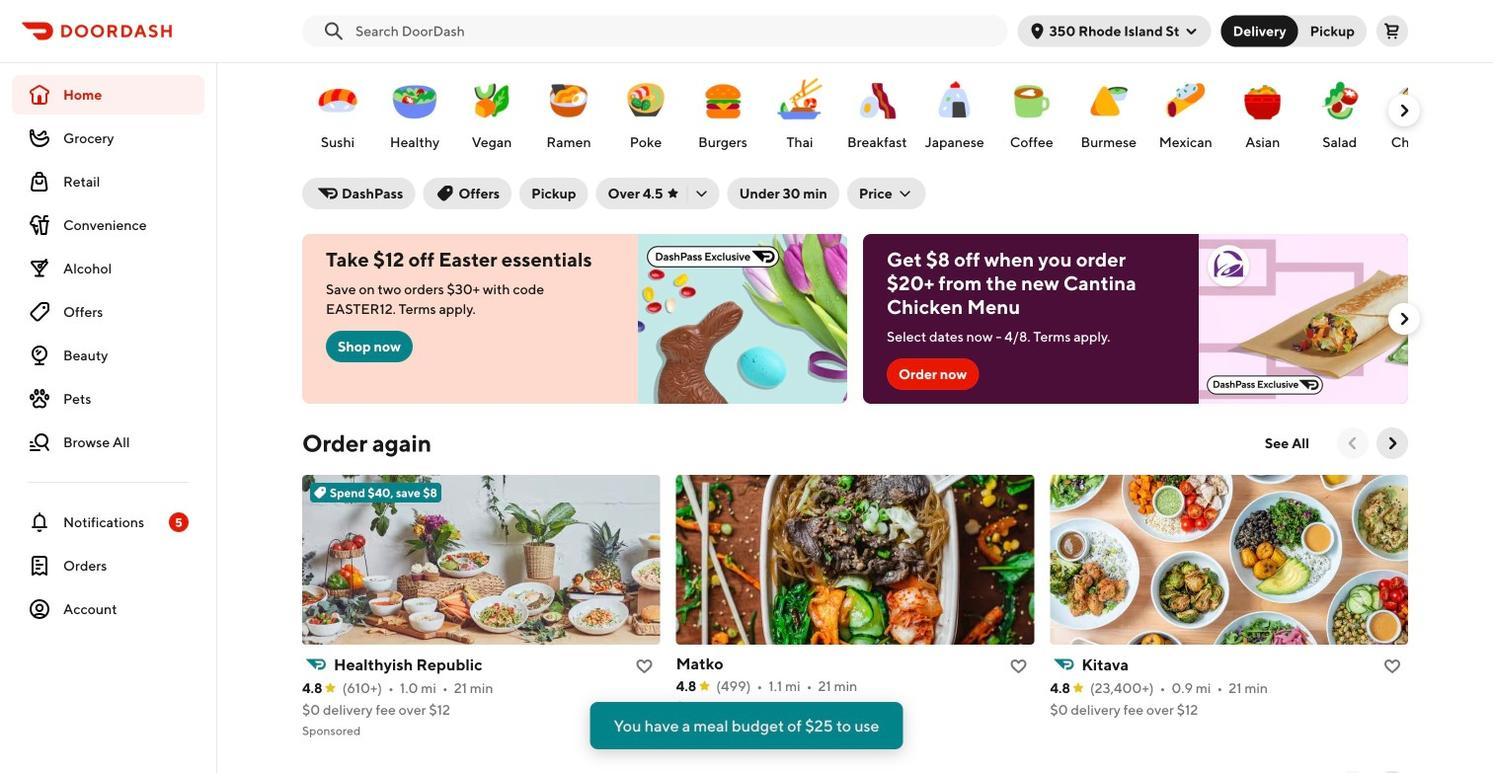 Task type: vqa. For each thing, say whether or not it's contained in the screenshot.
The 30% Off, Up To $9
no



Task type: describe. For each thing, give the bounding box(es) containing it.
1 vertical spatial next button of carousel image
[[1394, 309, 1414, 329]]

0 items, open order cart image
[[1385, 23, 1400, 39]]

2 vertical spatial next button of carousel image
[[1383, 434, 1402, 453]]



Task type: locate. For each thing, give the bounding box(es) containing it.
toggle order method (delivery or pickup) option group
[[1221, 15, 1367, 47]]

Store search: begin typing to search for stores available on DoorDash text field
[[356, 21, 996, 41]]

previous button of carousel image
[[1343, 434, 1363, 453]]

None button
[[1221, 15, 1298, 47], [1286, 15, 1367, 47], [1221, 15, 1298, 47], [1286, 15, 1367, 47]]

next button of carousel image
[[1394, 101, 1414, 120], [1394, 309, 1414, 329], [1383, 434, 1402, 453]]

0 vertical spatial next button of carousel image
[[1394, 101, 1414, 120]]



